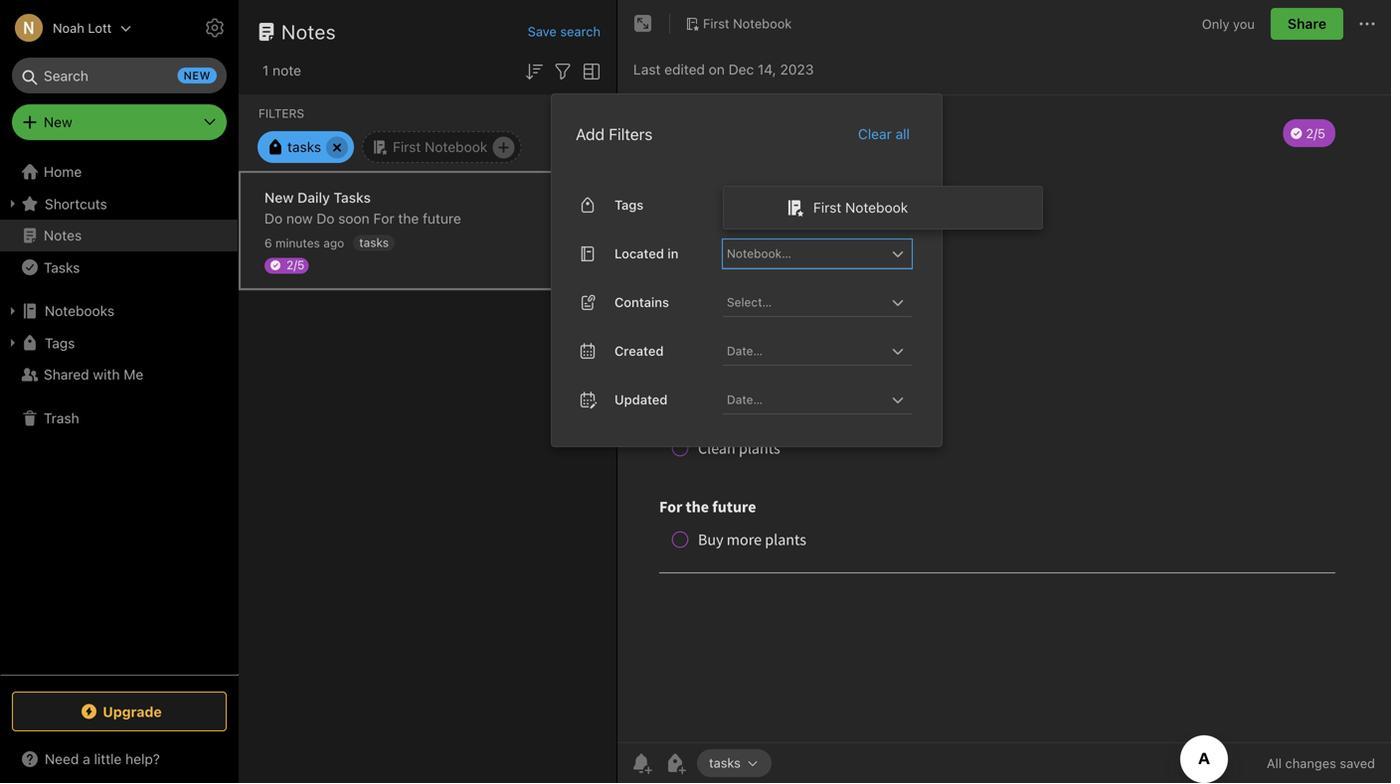 Task type: locate. For each thing, give the bounding box(es) containing it.
0 horizontal spatial notes
[[44, 227, 82, 244]]

1  date picker field from the top
[[723, 337, 930, 366]]

now
[[286, 210, 313, 227]]

1 horizontal spatial first notebook button
[[678, 10, 799, 38]]

dec
[[729, 61, 754, 78]]

first notebook
[[703, 16, 792, 31], [393, 139, 488, 155], [814, 199, 908, 216]]

note
[[273, 62, 301, 79]]

1 horizontal spatial tasks
[[334, 190, 371, 206]]

do down new daily tasks in the left top of the page
[[317, 210, 335, 227]]

do
[[265, 210, 283, 227], [317, 210, 335, 227]]

with
[[93, 367, 120, 383]]

help?
[[125, 752, 160, 768]]

1 vertical spatial date…
[[727, 393, 763, 407]]

first
[[703, 16, 730, 31], [393, 139, 421, 155], [814, 199, 842, 216]]

2  date picker field from the top
[[723, 386, 930, 415]]

share
[[1288, 15, 1327, 32]]

new
[[44, 114, 72, 130], [265, 190, 294, 206]]

1 vertical spatial first notebook
[[393, 139, 488, 155]]

0 vertical spatial date…
[[727, 344, 763, 358]]

in
[[668, 246, 679, 261]]

tasks button
[[258, 131, 354, 163], [697, 750, 772, 778]]

0 vertical spatial tasks
[[287, 139, 321, 155]]

 Date picker field
[[723, 337, 930, 366], [723, 386, 930, 415]]

0 vertical spatial notebook
[[733, 16, 792, 31]]

shared with me link
[[0, 359, 238, 391]]

1 vertical spatial tasks button
[[697, 750, 772, 778]]

changes
[[1286, 757, 1337, 771]]

do up 6
[[265, 210, 283, 227]]

first notebook button
[[678, 10, 799, 38], [362, 131, 522, 163]]

0 vertical spatial first notebook
[[703, 16, 792, 31]]

notes inside notes link
[[44, 227, 82, 244]]

a
[[83, 752, 90, 768]]

1 vertical spatial notebook
[[425, 139, 488, 155]]

tasks up the soon
[[334, 190, 371, 206]]

1 vertical spatial tasks
[[359, 236, 389, 250]]

 input text field
[[725, 240, 886, 267]]

Search text field
[[26, 58, 213, 94]]

0 vertical spatial  date picker field
[[723, 337, 930, 366]]

soon
[[338, 210, 370, 227]]

tasks up notebooks
[[44, 259, 80, 276]]

shared with me
[[44, 367, 143, 383]]

notes up note
[[282, 20, 336, 43]]

tasks button right add tag icon
[[697, 750, 772, 778]]

notes down shortcuts
[[44, 227, 82, 244]]

future
[[423, 210, 461, 227]]

notebook up future
[[425, 139, 488, 155]]

2 vertical spatial notebook
[[846, 199, 908, 216]]

new up now
[[265, 190, 294, 206]]

1 horizontal spatial first notebook
[[703, 16, 792, 31]]

noah lott
[[53, 20, 112, 35]]

2 date… from the top
[[727, 393, 763, 407]]

0 horizontal spatial tags
[[45, 335, 75, 351]]

click to collapse image
[[231, 747, 246, 771]]

last
[[634, 61, 661, 78]]

1 vertical spatial new
[[265, 190, 294, 206]]

tags up located
[[615, 198, 644, 212]]

do now do soon for the future
[[265, 210, 461, 227]]

upgrade
[[103, 704, 162, 720]]

updated
[[615, 392, 668, 407]]

notebook down clear
[[846, 199, 908, 216]]

1 date… from the top
[[727, 344, 763, 358]]

2 horizontal spatial notebook
[[846, 199, 908, 216]]

first notebook up future
[[393, 139, 488, 155]]

0 vertical spatial first
[[703, 16, 730, 31]]

2 horizontal spatial tasks
[[709, 756, 741, 771]]

new inside popup button
[[44, 114, 72, 130]]

 date picker field for updated
[[723, 386, 930, 415]]

1 horizontal spatial new
[[265, 190, 294, 206]]

1 horizontal spatial first
[[703, 16, 730, 31]]

0 horizontal spatial tasks
[[44, 259, 80, 276]]

tags up shared
[[45, 335, 75, 351]]

notebook
[[733, 16, 792, 31], [425, 139, 488, 155], [846, 199, 908, 216]]

1 horizontal spatial tasks
[[359, 236, 389, 250]]

first notebook button up dec
[[678, 10, 799, 38]]

1 vertical spatial notes
[[44, 227, 82, 244]]

first notebook up located in field
[[814, 199, 908, 216]]

2 vertical spatial first notebook
[[814, 199, 908, 216]]

first inside note window element
[[703, 16, 730, 31]]

notebook up 14,
[[733, 16, 792, 31]]

1 horizontal spatial tags
[[615, 198, 644, 212]]

located
[[615, 246, 664, 261]]

new up home
[[44, 114, 72, 130]]

1 horizontal spatial do
[[317, 210, 335, 227]]

first notebook up dec
[[703, 16, 792, 31]]

14,
[[758, 61, 777, 78]]

1 horizontal spatial tasks button
[[697, 750, 772, 778]]

tasks inside note window element
[[709, 756, 741, 771]]

me
[[124, 367, 143, 383]]

2 horizontal spatial first notebook
[[814, 199, 908, 216]]

tags
[[615, 198, 644, 212], [45, 335, 75, 351]]

search
[[560, 24, 601, 39]]

first up the
[[393, 139, 421, 155]]

2 horizontal spatial first
[[814, 199, 842, 216]]

add
[[576, 125, 605, 144]]

first up located in field
[[814, 199, 842, 216]]

tree containing home
[[0, 156, 239, 674]]

0 vertical spatial filters
[[259, 106, 304, 120]]

shared
[[44, 367, 89, 383]]

tasks button
[[0, 252, 238, 284]]

share button
[[1271, 8, 1344, 40]]

trash
[[44, 410, 79, 427]]

notebooks
[[45, 303, 114, 319]]

tasks down for
[[359, 236, 389, 250]]

all
[[896, 126, 910, 142]]

shortcuts button
[[0, 188, 238, 220]]

need
[[45, 752, 79, 768]]

1
[[263, 62, 269, 79]]

1 note
[[263, 62, 301, 79]]

tree
[[0, 156, 239, 674]]

first notebook button up future
[[362, 131, 522, 163]]

daily
[[297, 190, 330, 206]]

1 horizontal spatial filters
[[609, 125, 653, 144]]

0 vertical spatial tasks button
[[258, 131, 354, 163]]

save search
[[528, 24, 601, 39]]

tasks
[[287, 139, 321, 155], [359, 236, 389, 250], [709, 756, 741, 771]]

upgrade button
[[12, 692, 227, 732]]

1 vertical spatial filters
[[609, 125, 653, 144]]

filters
[[259, 106, 304, 120], [609, 125, 653, 144]]

tasks button up 'daily'
[[258, 131, 354, 163]]

View options field
[[575, 58, 604, 83]]

add tag image
[[664, 752, 687, 776]]

 input text field
[[725, 288, 886, 316]]

filters down 1 note
[[259, 106, 304, 120]]

notebook inside note window element
[[733, 16, 792, 31]]

1 vertical spatial tasks
[[44, 259, 80, 276]]

1 horizontal spatial notebook
[[733, 16, 792, 31]]

lott
[[88, 20, 112, 35]]

home link
[[0, 156, 239, 188]]

Note Editor text field
[[618, 95, 1392, 743]]

notes
[[282, 20, 336, 43], [44, 227, 82, 244]]

2 vertical spatial tasks
[[709, 756, 741, 771]]

first up on
[[703, 16, 730, 31]]

1 vertical spatial first notebook button
[[362, 131, 522, 163]]

add a reminder image
[[630, 752, 654, 776]]

add filters
[[576, 125, 653, 144]]

1 horizontal spatial notes
[[282, 20, 336, 43]]

filters right add
[[609, 125, 653, 144]]

note window element
[[618, 0, 1392, 784]]

tasks right add tag icon
[[709, 756, 741, 771]]

only you
[[1203, 16, 1255, 31]]

first notebook button inside note window element
[[678, 10, 799, 38]]

date…
[[727, 344, 763, 358], [727, 393, 763, 407]]

2 vertical spatial first
[[814, 199, 842, 216]]

first notebook inside note window element
[[703, 16, 792, 31]]

1 vertical spatial first
[[393, 139, 421, 155]]

clear
[[858, 126, 892, 142]]

0 vertical spatial first notebook button
[[678, 10, 799, 38]]

0 horizontal spatial do
[[265, 210, 283, 227]]

tasks
[[334, 190, 371, 206], [44, 259, 80, 276]]

0 horizontal spatial new
[[44, 114, 72, 130]]

0 vertical spatial new
[[44, 114, 72, 130]]

shortcuts
[[45, 196, 107, 212]]

1 vertical spatial  date picker field
[[723, 386, 930, 415]]

tasks up 'daily'
[[287, 139, 321, 155]]

1 vertical spatial tags
[[45, 335, 75, 351]]

0 horizontal spatial tasks
[[287, 139, 321, 155]]



Task type: vqa. For each thing, say whether or not it's contained in the screenshot.
the Untitled task 5 CELL
no



Task type: describe. For each thing, give the bounding box(es) containing it.
date… for created
[[727, 344, 763, 358]]

more actions image
[[1356, 12, 1380, 36]]

ago
[[324, 236, 344, 250]]

 date picker field for created
[[723, 337, 930, 366]]

0 vertical spatial notes
[[282, 20, 336, 43]]

expand notebooks image
[[5, 303, 21, 319]]

all changes saved
[[1267, 757, 1376, 771]]

last edited on dec 14, 2023
[[634, 61, 814, 78]]

new daily tasks
[[265, 190, 371, 206]]

tasks inside tasks button
[[44, 259, 80, 276]]

tags inside button
[[45, 335, 75, 351]]

2023
[[780, 61, 814, 78]]

1 do from the left
[[265, 210, 283, 227]]

you
[[1234, 16, 1255, 31]]

new search field
[[26, 58, 217, 94]]

Account field
[[0, 8, 132, 48]]

notebooks link
[[0, 295, 238, 327]]

add filters image
[[551, 59, 575, 83]]

Sort options field
[[522, 58, 546, 83]]

saved
[[1340, 757, 1376, 771]]

little
[[94, 752, 122, 768]]

the
[[398, 210, 419, 227]]

0 horizontal spatial filters
[[259, 106, 304, 120]]

0 horizontal spatial tasks button
[[258, 131, 354, 163]]

new for new daily tasks
[[265, 190, 294, 206]]

0 horizontal spatial first
[[393, 139, 421, 155]]

located in
[[615, 246, 679, 261]]

Add filters field
[[551, 58, 575, 83]]

created
[[615, 344, 664, 359]]

expand tags image
[[5, 335, 21, 351]]

for
[[373, 210, 395, 227]]

date… for updated
[[727, 393, 763, 407]]

trash link
[[0, 403, 238, 435]]

6 minutes ago
[[265, 236, 344, 250]]

More actions field
[[1356, 8, 1380, 40]]

tasks Tag actions field
[[741, 757, 760, 771]]

clear all
[[858, 126, 910, 142]]

new for new
[[44, 114, 72, 130]]

0 horizontal spatial first notebook button
[[362, 131, 522, 163]]

tags button
[[0, 327, 238, 359]]

settings image
[[203, 16, 227, 40]]

notes link
[[0, 220, 238, 252]]

home
[[44, 164, 82, 180]]

minutes
[[276, 236, 320, 250]]

only
[[1203, 16, 1230, 31]]

Contains field
[[723, 288, 912, 317]]

0 vertical spatial tasks
[[334, 190, 371, 206]]

0 horizontal spatial notebook
[[425, 139, 488, 155]]

contains
[[615, 295, 669, 310]]

on
[[709, 61, 725, 78]]

0 vertical spatial tags
[[615, 198, 644, 212]]

expand note image
[[632, 12, 656, 36]]

new
[[184, 69, 211, 82]]

need a little help?
[[45, 752, 160, 768]]

clear all button
[[857, 122, 912, 146]]

6
[[265, 236, 272, 250]]

0 horizontal spatial first notebook
[[393, 139, 488, 155]]

all
[[1267, 757, 1282, 771]]

save search button
[[528, 22, 601, 41]]

Located in field
[[723, 240, 912, 268]]

new button
[[12, 104, 227, 140]]

WHAT'S NEW field
[[0, 744, 239, 776]]

noah
[[53, 20, 84, 35]]

2 do from the left
[[317, 210, 335, 227]]

save
[[528, 24, 557, 39]]

2/5
[[286, 258, 305, 272]]

edited
[[665, 61, 705, 78]]



